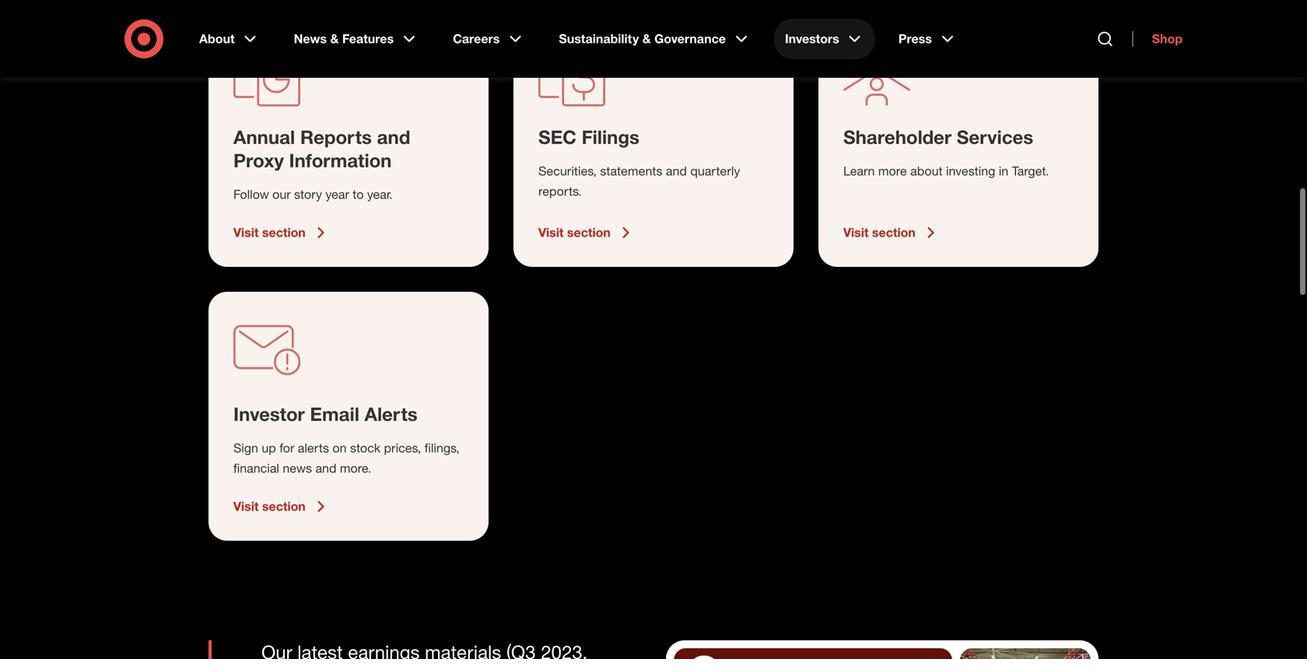 Task type: describe. For each thing, give the bounding box(es) containing it.
careers link
[[442, 19, 536, 59]]

section for investor
[[262, 499, 306, 514]]

learn
[[844, 163, 875, 179]]

visit for sec filings
[[539, 225, 564, 240]]

careers
[[453, 31, 500, 46]]

investor
[[234, 403, 305, 425]]

filings
[[582, 126, 640, 148]]

filings,
[[425, 441, 460, 456]]

annual reports and proxy information
[[234, 126, 411, 172]]

sign up for alerts on stock prices, filings, financial news and more.
[[234, 441, 460, 476]]

stock
[[350, 441, 381, 456]]

learn more about investing in target.
[[844, 163, 1050, 179]]

& for governance
[[643, 31, 651, 46]]

section for sec
[[567, 225, 611, 240]]

follow
[[234, 187, 269, 202]]

about
[[911, 163, 943, 179]]

investors link
[[775, 19, 876, 59]]

news & features link
[[283, 19, 430, 59]]

visit section link for services
[[844, 223, 1074, 242]]

shop
[[1153, 31, 1183, 46]]

press link
[[888, 19, 968, 59]]

proxy
[[234, 149, 284, 172]]

shop link
[[1133, 31, 1183, 47]]

news & features
[[294, 31, 394, 46]]

and for statements
[[666, 163, 687, 179]]

in
[[999, 163, 1009, 179]]

more
[[879, 163, 908, 179]]

investing
[[947, 163, 996, 179]]

visit for investor email alerts
[[234, 499, 259, 514]]

visit for shareholder services
[[844, 225, 869, 240]]

visit for annual reports and proxy information
[[234, 225, 259, 240]]

section for shareholder
[[873, 225, 916, 240]]

alerts
[[365, 403, 418, 425]]

sustainability & governance link
[[548, 19, 762, 59]]

visit section link for reports
[[234, 223, 464, 242]]

our
[[273, 187, 291, 202]]

sec
[[539, 126, 577, 148]]

annual
[[234, 126, 295, 148]]

alerts
[[298, 441, 329, 456]]

news
[[294, 31, 327, 46]]

& for features
[[330, 31, 339, 46]]

about link
[[188, 19, 271, 59]]

visit section link for filings
[[539, 223, 769, 242]]

year
[[326, 187, 349, 202]]

prices,
[[384, 441, 421, 456]]

target.
[[1013, 163, 1050, 179]]

sustainability
[[559, 31, 639, 46]]



Task type: locate. For each thing, give the bounding box(es) containing it.
on
[[333, 441, 347, 456]]

visit section for annual reports and proxy information
[[234, 225, 306, 240]]

0 vertical spatial and
[[377, 126, 411, 148]]

visit down 'learn'
[[844, 225, 869, 240]]

securities,
[[539, 163, 597, 179]]

visit
[[234, 225, 259, 240], [539, 225, 564, 240], [844, 225, 869, 240], [234, 499, 259, 514]]

and right reports
[[377, 126, 411, 148]]

and down alerts
[[316, 461, 337, 476]]

news
[[283, 461, 312, 476]]

for
[[280, 441, 295, 456]]

investors
[[785, 31, 840, 46]]

and inside annual reports and proxy information
[[377, 126, 411, 148]]

2 & from the left
[[643, 31, 651, 46]]

financial
[[234, 461, 279, 476]]

reports.
[[539, 184, 582, 199]]

section for annual
[[262, 225, 306, 240]]

visit section for shareholder services
[[844, 225, 916, 240]]

visit section down reports.
[[539, 225, 611, 240]]

investor email alerts
[[234, 403, 418, 425]]

statements
[[601, 163, 663, 179]]

on target: inside our stores-as-hubs strategy image
[[666, 641, 1099, 659]]

email
[[310, 403, 360, 425]]

visit section down our
[[234, 225, 306, 240]]

section down our
[[262, 225, 306, 240]]

shareholder
[[844, 126, 952, 148]]

visit section link down the securities, statements and quarterly reports.
[[539, 223, 769, 242]]

and inside the securities, statements and quarterly reports.
[[666, 163, 687, 179]]

visit down financial
[[234, 499, 259, 514]]

2 vertical spatial and
[[316, 461, 337, 476]]

and inside the sign up for alerts on stock prices, filings, financial news and more.
[[316, 461, 337, 476]]

visit section for investor email alerts
[[234, 499, 306, 514]]

governance
[[655, 31, 726, 46]]

visit down reports.
[[539, 225, 564, 240]]

& right news
[[330, 31, 339, 46]]

sign
[[234, 441, 258, 456]]

and for reports
[[377, 126, 411, 148]]

story
[[294, 187, 322, 202]]

year.
[[367, 187, 393, 202]]

visit section link down investing
[[844, 223, 1074, 242]]

quarterly
[[691, 163, 741, 179]]

information
[[289, 149, 392, 172]]

follow our story year to year.
[[234, 187, 393, 202]]

reports
[[300, 126, 372, 148]]

1 horizontal spatial &
[[643, 31, 651, 46]]

services
[[957, 126, 1034, 148]]

visit section link
[[234, 223, 464, 242], [539, 223, 769, 242], [844, 223, 1074, 242], [234, 497, 464, 516]]

visit section link down to
[[234, 223, 464, 242]]

and left quarterly
[[666, 163, 687, 179]]

visit section link for email
[[234, 497, 464, 516]]

to
[[353, 187, 364, 202]]

visit section link down more.
[[234, 497, 464, 516]]

visit section down financial
[[234, 499, 306, 514]]

1 & from the left
[[330, 31, 339, 46]]

securities, statements and quarterly reports.
[[539, 163, 741, 199]]

&
[[330, 31, 339, 46], [643, 31, 651, 46]]

section
[[262, 225, 306, 240], [567, 225, 611, 240], [873, 225, 916, 240], [262, 499, 306, 514]]

0 horizontal spatial &
[[330, 31, 339, 46]]

0 horizontal spatial and
[[316, 461, 337, 476]]

1 vertical spatial and
[[666, 163, 687, 179]]

more.
[[340, 461, 372, 476]]

section down reports.
[[567, 225, 611, 240]]

features
[[342, 31, 394, 46]]

& left the governance on the top right of page
[[643, 31, 651, 46]]

1 horizontal spatial and
[[377, 126, 411, 148]]

visit section down "more"
[[844, 225, 916, 240]]

section down news on the left bottom of the page
[[262, 499, 306, 514]]

visit section for sec filings
[[539, 225, 611, 240]]

sec filings
[[539, 126, 640, 148]]

visit section
[[234, 225, 306, 240], [539, 225, 611, 240], [844, 225, 916, 240], [234, 499, 306, 514]]

shareholder services
[[844, 126, 1034, 148]]

up
[[262, 441, 276, 456]]

section down "more"
[[873, 225, 916, 240]]

about
[[199, 31, 235, 46]]

press
[[899, 31, 933, 46]]

2 horizontal spatial and
[[666, 163, 687, 179]]

and
[[377, 126, 411, 148], [666, 163, 687, 179], [316, 461, 337, 476]]

sustainability & governance
[[559, 31, 726, 46]]

visit down follow
[[234, 225, 259, 240]]



Task type: vqa. For each thing, say whether or not it's contained in the screenshot.
the day.
no



